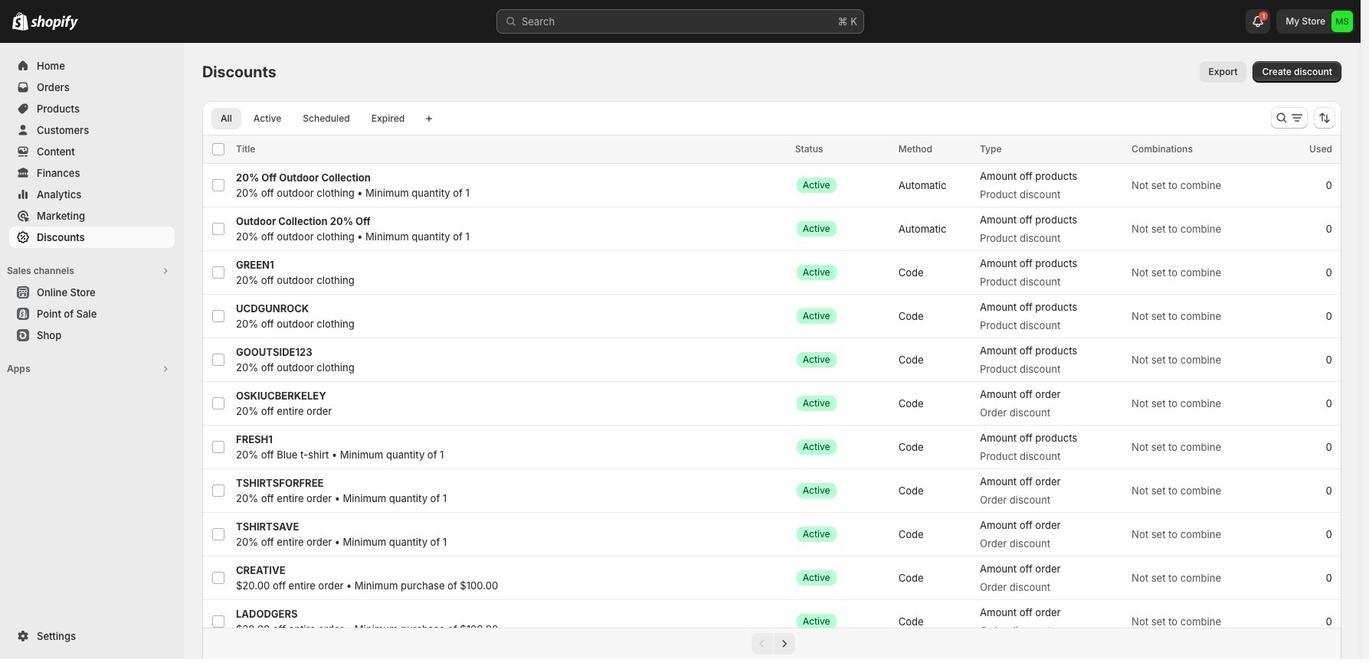 Task type: vqa. For each thing, say whether or not it's contained in the screenshot.
Pagination element
yes



Task type: locate. For each thing, give the bounding box(es) containing it.
my store image
[[1332, 11, 1353, 32]]

shopify image
[[12, 12, 28, 31], [31, 15, 78, 31]]

0 horizontal spatial shopify image
[[12, 12, 28, 31]]

tab list
[[208, 107, 417, 129]]



Task type: describe. For each thing, give the bounding box(es) containing it.
1 horizontal spatial shopify image
[[31, 15, 78, 31]]

pagination element
[[202, 628, 1342, 660]]



